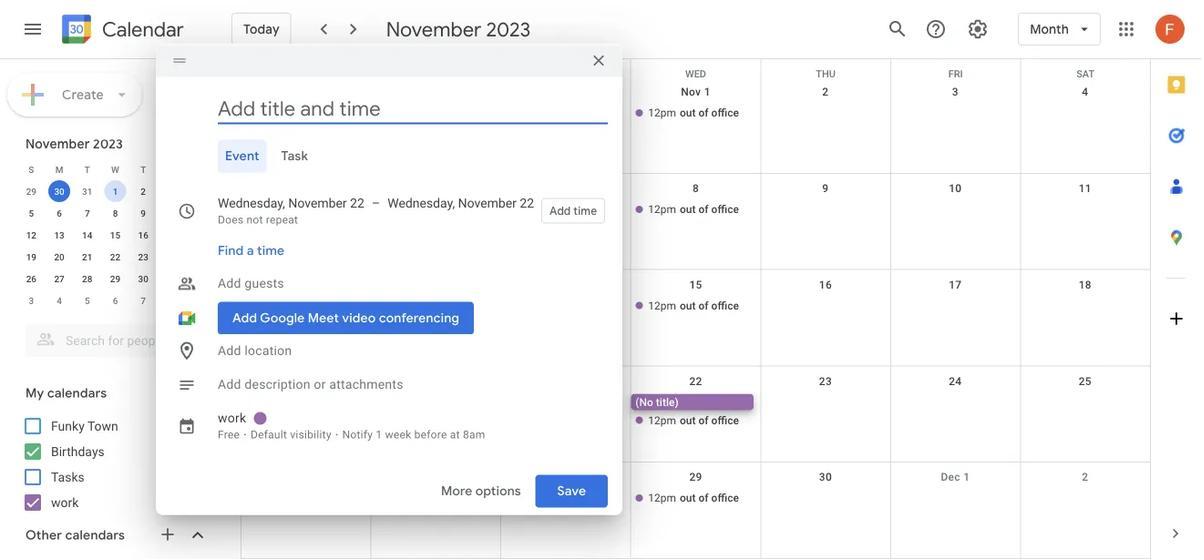 Task type: locate. For each thing, give the bounding box(es) containing it.
november up m
[[26, 136, 90, 152]]

19
[[26, 252, 36, 263], [300, 375, 313, 388]]

calendars inside the other calendars dropdown button
[[65, 528, 125, 544]]

22 left the –
[[350, 196, 365, 211]]

free
[[218, 429, 240, 442]]

0 vertical spatial 23
[[138, 252, 148, 263]]

0 vertical spatial 7
[[85, 208, 90, 219]]

1 horizontal spatial 23
[[819, 375, 832, 388]]

0 vertical spatial 15
[[110, 230, 120, 241]]

town
[[87, 419, 118, 434]]

row
[[242, 59, 1150, 80], [242, 77, 1150, 174], [17, 159, 213, 181], [242, 174, 1150, 270], [17, 181, 213, 202], [17, 202, 213, 224], [17, 224, 213, 246], [17, 246, 213, 268], [17, 268, 213, 290], [242, 270, 1150, 367], [17, 290, 213, 312], [242, 367, 1150, 463], [242, 463, 1150, 560]]

8am
[[463, 429, 485, 442]]

to element
[[372, 195, 380, 213]]

3 12pm out of office from the top
[[648, 300, 739, 312]]

w
[[111, 164, 119, 175]]

7
[[85, 208, 90, 219], [141, 295, 146, 306]]

2 12pm from the top
[[648, 203, 676, 216]]

1 horizontal spatial 28
[[560, 471, 573, 484]]

12pm out of office for nov 1
[[648, 107, 739, 119]]

0 vertical spatial 30
[[54, 186, 64, 197]]

1 vertical spatial 3
[[29, 295, 34, 306]]

mon
[[425, 68, 447, 80]]

office inside cell
[[712, 414, 739, 427]]

2 wednesday, from the left
[[388, 196, 455, 211]]

8
[[693, 182, 699, 195], [113, 208, 118, 219]]

october 29 element
[[20, 181, 42, 202]]

29 for 29 element at the left of page
[[110, 273, 120, 284]]

31
[[82, 186, 92, 197]]

0 vertical spatial 8
[[693, 182, 699, 195]]

my
[[26, 386, 44, 402]]

of for 8
[[699, 203, 709, 216]]

0 vertical spatial 27
[[54, 273, 64, 284]]

1 vertical spatial 6
[[113, 295, 118, 306]]

(no title)
[[636, 396, 679, 409]]

21 element
[[76, 246, 98, 268]]

1 for dec 1
[[964, 471, 970, 484]]

task button
[[274, 140, 316, 173]]

16 element
[[132, 224, 154, 246]]

30
[[54, 186, 64, 197], [138, 273, 148, 284], [819, 471, 832, 484]]

other
[[26, 528, 62, 544]]

out
[[680, 107, 696, 119], [680, 203, 696, 216], [680, 300, 696, 312], [680, 414, 696, 427], [680, 492, 696, 505]]

15 inside row group
[[110, 230, 120, 241]]

dec 1
[[941, 471, 970, 484]]

location
[[245, 344, 292, 359]]

10 element
[[160, 202, 182, 224]]

1
[[704, 86, 711, 98], [113, 186, 118, 197], [376, 429, 382, 442], [964, 471, 970, 484]]

19 inside the 19 element
[[26, 252, 36, 263]]

1 left week
[[376, 429, 382, 442]]

work up free
[[218, 411, 246, 426]]

visibility
[[290, 429, 332, 442]]

1 horizontal spatial 11
[[1079, 182, 1092, 195]]

calendars for my calendars
[[47, 386, 107, 402]]

0 vertical spatial 16
[[138, 230, 148, 241]]

0 vertical spatial 6
[[57, 208, 62, 219]]

2 12pm out of office from the top
[[648, 203, 739, 216]]

1 vertical spatial 19
[[300, 375, 313, 388]]

10
[[949, 182, 962, 195]]

november
[[386, 16, 482, 42], [26, 136, 90, 152], [288, 196, 347, 211], [458, 196, 517, 211]]

21
[[82, 252, 92, 263]]

0 horizontal spatial 19
[[26, 252, 36, 263]]

1 horizontal spatial 29
[[110, 273, 120, 284]]

november 2023 up mon
[[386, 16, 531, 42]]

1 vertical spatial 16
[[819, 279, 832, 291]]

28
[[82, 273, 92, 284], [560, 471, 573, 484]]

8 inside "november 2023" grid
[[113, 208, 118, 219]]

my calendars button
[[4, 379, 226, 408]]

wednesday, right the –
[[388, 196, 455, 211]]

december 7 element
[[132, 290, 154, 312]]

5
[[29, 208, 34, 219], [85, 295, 90, 306]]

1 right dec
[[964, 471, 970, 484]]

row containing nov 1
[[242, 77, 1150, 174]]

2023
[[486, 16, 531, 42], [93, 136, 123, 152]]

t
[[85, 164, 90, 175], [141, 164, 146, 175]]

add inside button
[[550, 204, 571, 218]]

0 vertical spatial 11
[[1079, 182, 1092, 195]]

1 horizontal spatial november 2023
[[386, 16, 531, 42]]

2 vertical spatial 30
[[819, 471, 832, 484]]

calendars for other calendars
[[65, 528, 125, 544]]

27
[[54, 273, 64, 284], [430, 471, 443, 484]]

–
[[372, 196, 380, 211]]

1 horizontal spatial work
[[218, 411, 246, 426]]

0 horizontal spatial 8
[[113, 208, 118, 219]]

1 horizontal spatial 19
[[300, 375, 313, 388]]

or
[[314, 377, 326, 392]]

12pm for 15
[[648, 300, 676, 312]]

of
[[699, 107, 709, 119], [699, 203, 709, 216], [699, 300, 709, 312], [699, 414, 709, 427], [699, 492, 709, 505]]

row containing 27
[[242, 463, 1150, 560]]

0 vertical spatial 9
[[823, 182, 829, 195]]

0 horizontal spatial work
[[51, 495, 79, 511]]

office
[[615, 107, 643, 119], [712, 107, 739, 119], [712, 203, 739, 216], [712, 300, 739, 312], [712, 414, 739, 427], [712, 492, 739, 505]]

4
[[1082, 86, 1089, 98], [57, 295, 62, 306]]

0 vertical spatial calendars
[[47, 386, 107, 402]]

1 vertical spatial 4
[[57, 295, 62, 306]]

9
[[823, 182, 829, 195], [141, 208, 146, 219], [197, 295, 202, 306]]

1 horizontal spatial 9
[[197, 295, 202, 306]]

19 element
[[20, 246, 42, 268]]

12pm out of office
[[648, 107, 739, 119], [648, 203, 739, 216], [648, 300, 739, 312], [648, 414, 739, 427], [648, 492, 739, 505]]

0 horizontal spatial 15
[[110, 230, 120, 241]]

row group
[[17, 181, 213, 312]]

0 horizontal spatial 3
[[29, 295, 34, 306]]

1 horizontal spatial wednesday,
[[388, 196, 455, 211]]

1 vertical spatial 2023
[[93, 136, 123, 152]]

2 t from the left
[[141, 164, 146, 175]]

3 out from the top
[[680, 300, 696, 312]]

2 horizontal spatial 30
[[819, 471, 832, 484]]

1 horizontal spatial t
[[141, 164, 146, 175]]

29 down s
[[26, 186, 36, 197]]

of for nov 1
[[699, 107, 709, 119]]

13 element
[[48, 224, 70, 246]]

19 inside grid
[[300, 375, 313, 388]]

1 vertical spatial 15
[[690, 279, 703, 291]]

find
[[218, 243, 244, 259]]

row containing 5
[[17, 202, 213, 224]]

15
[[110, 230, 120, 241], [690, 279, 703, 291]]

2 vertical spatial 9
[[197, 295, 202, 306]]

2 of from the top
[[699, 203, 709, 216]]

0 horizontal spatial 2023
[[93, 136, 123, 152]]

december 2 element
[[188, 268, 210, 290]]

29 down "(no title)" button
[[690, 471, 703, 484]]

1 horizontal spatial 16
[[819, 279, 832, 291]]

19 left or on the left bottom
[[300, 375, 313, 388]]

add inside dropdown button
[[218, 276, 241, 291]]

0 horizontal spatial 23
[[138, 252, 148, 263]]

0 horizontal spatial 28
[[82, 273, 92, 284]]

0 horizontal spatial 27
[[54, 273, 64, 284]]

1 horizontal spatial 8
[[693, 182, 699, 195]]

(no
[[636, 396, 654, 409]]

0 vertical spatial 28
[[82, 273, 92, 284]]

5 down 28 element
[[85, 295, 90, 306]]

october 30, today element
[[48, 181, 70, 202]]

7 down '30' element
[[141, 295, 146, 306]]

at
[[450, 429, 460, 442]]

7 down october 31 element at the left top of the page
[[85, 208, 90, 219]]

event button
[[218, 140, 267, 173]]

26
[[26, 273, 36, 284]]

0 horizontal spatial wednesday,
[[218, 196, 285, 211]]

create button
[[7, 73, 142, 117]]

0 horizontal spatial 29
[[26, 186, 36, 197]]

1 vertical spatial 9
[[141, 208, 146, 219]]

30 inside grid
[[819, 471, 832, 484]]

work down tasks
[[51, 495, 79, 511]]

december 4 element
[[48, 290, 70, 312]]

1 vertical spatial 23
[[819, 375, 832, 388]]

29
[[26, 186, 36, 197], [110, 273, 120, 284], [690, 471, 703, 484]]

2 horizontal spatial 29
[[690, 471, 703, 484]]

0 horizontal spatial t
[[85, 164, 90, 175]]

november up mon
[[386, 16, 482, 42]]

3 12pm from the top
[[648, 300, 676, 312]]

0 horizontal spatial time
[[257, 243, 285, 259]]

1 horizontal spatial time
[[574, 204, 597, 218]]

tab list
[[1151, 59, 1202, 509], [170, 140, 608, 173]]

0 horizontal spatial 30
[[54, 186, 64, 197]]

1 vertical spatial time
[[257, 243, 285, 259]]

5 out from the top
[[680, 492, 696, 505]]

22 up 29 element at the left of page
[[110, 252, 120, 263]]

1 of from the top
[[699, 107, 709, 119]]

1 vertical spatial 5
[[85, 295, 90, 306]]

0 vertical spatial november 2023
[[386, 16, 531, 42]]

0 vertical spatial work
[[218, 411, 246, 426]]

grid
[[241, 59, 1150, 560]]

row containing 3
[[17, 290, 213, 312]]

1 vertical spatial calendars
[[65, 528, 125, 544]]

1 horizontal spatial 3
[[952, 86, 959, 98]]

22 left the add time
[[520, 196, 534, 211]]

6 down 29 element at the left of page
[[113, 295, 118, 306]]

1 vertical spatial 11
[[194, 208, 204, 219]]

1 right nov
[[704, 86, 711, 98]]

tab list right 18
[[1151, 59, 1202, 509]]

row containing 26
[[17, 268, 213, 290]]

1 vertical spatial work
[[51, 495, 79, 511]]

2023 up 1:30pm
[[486, 16, 531, 42]]

22
[[350, 196, 365, 211], [520, 196, 534, 211], [110, 252, 120, 263], [690, 375, 703, 388]]

29 up december 6 element
[[110, 273, 120, 284]]

1:30pm halloween office party
[[522, 107, 671, 119]]

None search field
[[0, 317, 226, 357]]

1 horizontal spatial tab list
[[1151, 59, 1202, 509]]

0 vertical spatial time
[[574, 204, 597, 218]]

0 horizontal spatial 11
[[194, 208, 204, 219]]

1 horizontal spatial 7
[[141, 295, 146, 306]]

5 up 12 "element" on the top left
[[29, 208, 34, 219]]

27 down "before"
[[430, 471, 443, 484]]

calendars inside my calendars dropdown button
[[47, 386, 107, 402]]

2 out from the top
[[680, 203, 696, 216]]

cell
[[242, 105, 371, 123], [371, 105, 501, 123], [891, 105, 1021, 123], [1021, 105, 1150, 123], [242, 201, 371, 220], [371, 201, 501, 220], [501, 201, 631, 220], [761, 201, 891, 220], [891, 201, 1021, 220], [1021, 201, 1150, 220], [185, 224, 213, 246], [242, 298, 371, 316], [371, 298, 501, 316], [501, 298, 631, 316], [891, 298, 1021, 316], [1021, 298, 1150, 316], [242, 394, 371, 431], [371, 394, 501, 431], [501, 394, 631, 431], [631, 394, 761, 431], [761, 394, 891, 431], [891, 394, 1021, 431], [1021, 394, 1150, 431], [371, 491, 501, 509], [501, 491, 631, 509], [761, 491, 891, 509], [891, 491, 1021, 509], [1021, 491, 1150, 509]]

11
[[1079, 182, 1092, 195], [194, 208, 204, 219]]

3
[[952, 86, 959, 98], [29, 295, 34, 306]]

4 down sat
[[1082, 86, 1089, 98]]

11 element
[[188, 202, 210, 224]]

1 horizontal spatial 30
[[138, 273, 148, 284]]

t up october 31 element at the left top of the page
[[85, 164, 90, 175]]

0 vertical spatial 2023
[[486, 16, 531, 42]]

party
[[645, 107, 671, 119]]

wednesday, up not
[[218, 196, 285, 211]]

0 horizontal spatial tab list
[[170, 140, 608, 173]]

2023 up w
[[93, 136, 123, 152]]

1 down w
[[113, 186, 118, 197]]

calendars up funky town
[[47, 386, 107, 402]]

30 inside '30' element
[[138, 273, 148, 284]]

calendars right the other on the bottom of the page
[[65, 528, 125, 544]]

0 horizontal spatial 5
[[29, 208, 34, 219]]

dec
[[941, 471, 961, 484]]

4 down 27 element
[[57, 295, 62, 306]]

november left the add time
[[458, 196, 517, 211]]

1 vertical spatial 27
[[430, 471, 443, 484]]

tab list up the –
[[170, 140, 608, 173]]

october 31 element
[[76, 181, 98, 202]]

0 vertical spatial 4
[[1082, 86, 1089, 98]]

30 for october 30, today "element"
[[54, 186, 64, 197]]

19 down the 12
[[26, 252, 36, 263]]

25
[[1079, 375, 1092, 388]]

0 vertical spatial 19
[[26, 252, 36, 263]]

month
[[1030, 21, 1069, 37]]

3 of from the top
[[699, 300, 709, 312]]

t right w
[[141, 164, 146, 175]]

november 2023 up m
[[26, 136, 123, 152]]

30 inside october 30, today "element"
[[54, 186, 64, 197]]

1 vertical spatial 7
[[141, 295, 146, 306]]

3 down 26 'element'
[[29, 295, 34, 306]]

6 up 13 element
[[57, 208, 62, 219]]

0 horizontal spatial november 2023
[[26, 136, 123, 152]]

12pm out of office for 8
[[648, 203, 739, 216]]

30 cell
[[45, 181, 73, 202]]

12pm
[[648, 107, 676, 119], [648, 203, 676, 216], [648, 300, 676, 312], [648, 414, 676, 427], [648, 492, 676, 505]]

notify
[[342, 429, 373, 442]]

0 vertical spatial 29
[[26, 186, 36, 197]]

3 down fri at the top right
[[952, 86, 959, 98]]

28 inside row group
[[82, 273, 92, 284]]

1 12pm out of office from the top
[[648, 107, 739, 119]]

23
[[138, 252, 148, 263], [819, 375, 832, 388]]

1 out from the top
[[680, 107, 696, 119]]

1 vertical spatial 28
[[560, 471, 573, 484]]

1 vertical spatial 8
[[113, 208, 118, 219]]

out for nov 1
[[680, 107, 696, 119]]

0 horizontal spatial 4
[[57, 295, 62, 306]]

0 horizontal spatial 16
[[138, 230, 148, 241]]

1 horizontal spatial 4
[[1082, 86, 1089, 98]]

12pm for nov 1
[[648, 107, 676, 119]]

1 vertical spatial 29
[[110, 273, 120, 284]]

repeat
[[266, 214, 298, 227]]

1 vertical spatial 30
[[138, 273, 148, 284]]

1 12pm from the top
[[648, 107, 676, 119]]

2 vertical spatial 29
[[690, 471, 703, 484]]

add description or attachments
[[218, 377, 404, 392]]

time
[[574, 204, 597, 218], [257, 243, 285, 259]]

work inside my calendars list
[[51, 495, 79, 511]]

27 down 20
[[54, 273, 64, 284]]

november 2023 grid
[[17, 159, 213, 312]]

6
[[57, 208, 62, 219], [113, 295, 118, 306]]

november 2023
[[386, 16, 531, 42], [26, 136, 123, 152]]

0 vertical spatial 5
[[29, 208, 34, 219]]

wednesday,
[[218, 196, 285, 211], [388, 196, 455, 211]]

create
[[62, 87, 104, 103]]

1 t from the left
[[85, 164, 90, 175]]



Task type: describe. For each thing, give the bounding box(es) containing it.
tab list containing event
[[170, 140, 608, 173]]

december 5 element
[[76, 290, 98, 312]]

add guests button
[[211, 268, 608, 300]]

18
[[1079, 279, 1092, 291]]

settings menu image
[[967, 18, 989, 40]]

add location
[[218, 344, 292, 359]]

1 for nov 1
[[704, 86, 711, 98]]

halloween
[[563, 107, 612, 119]]

4 inside 'element'
[[57, 295, 62, 306]]

28 inside grid
[[560, 471, 573, 484]]

4 12pm out of office from the top
[[648, 414, 739, 427]]

default
[[251, 429, 287, 442]]

time inside button
[[574, 204, 597, 218]]

1 horizontal spatial 6
[[113, 295, 118, 306]]

1 horizontal spatial 2023
[[486, 16, 531, 42]]

5 12pm from the top
[[648, 492, 676, 505]]

time inside button
[[257, 243, 285, 259]]

month button
[[1018, 7, 1101, 51]]

4 out from the top
[[680, 414, 696, 427]]

26 element
[[20, 268, 42, 290]]

funky
[[51, 419, 85, 434]]

calendar heading
[[98, 17, 184, 42]]

2 horizontal spatial 9
[[823, 182, 829, 195]]

1 inside cell
[[113, 186, 118, 197]]

title)
[[656, 396, 679, 409]]

22 element
[[104, 246, 126, 268]]

attachments
[[329, 377, 404, 392]]

11 inside "element"
[[194, 208, 204, 219]]

find a time
[[218, 243, 285, 259]]

5 12pm out of office from the top
[[648, 492, 739, 505]]

5 of from the top
[[699, 492, 709, 505]]

22 up "(no title)" button
[[690, 375, 703, 388]]

find a time button
[[211, 235, 292, 268]]

add guests
[[218, 276, 284, 291]]

12pm for 8
[[648, 203, 676, 216]]

row containing 15
[[242, 270, 1150, 367]]

does
[[218, 214, 244, 227]]

30 element
[[132, 268, 154, 290]]

description
[[245, 377, 311, 392]]

1 for notify 1 week before at 8am
[[376, 429, 382, 442]]

default visibility
[[251, 429, 332, 442]]

before
[[414, 429, 447, 442]]

28 element
[[76, 268, 98, 290]]

4 inside grid
[[1082, 86, 1089, 98]]

12
[[26, 230, 36, 241]]

add other calendars image
[[159, 526, 177, 544]]

tasks
[[51, 470, 85, 485]]

row containing 29
[[17, 181, 213, 202]]

sat
[[1077, 68, 1095, 80]]

22 inside "november 2023" grid
[[110, 252, 120, 263]]

calendar element
[[58, 11, 184, 51]]

nov 1
[[681, 86, 711, 98]]

sun
[[296, 68, 316, 80]]

event
[[225, 148, 260, 165]]

today button
[[232, 7, 291, 51]]

december 8 element
[[160, 290, 182, 312]]

16 inside "november 2023" grid
[[138, 230, 148, 241]]

9 inside december 9 element
[[197, 295, 202, 306]]

20 element
[[48, 246, 70, 268]]

(no title) button
[[631, 394, 754, 411]]

add time button
[[542, 198, 606, 224]]

other calendars
[[26, 528, 125, 544]]

tue
[[557, 68, 575, 80]]

birthdays
[[51, 444, 105, 459]]

29 element
[[104, 268, 126, 290]]

1 horizontal spatial 5
[[85, 295, 90, 306]]

nov
[[681, 86, 701, 98]]

out for 15
[[680, 300, 696, 312]]

wednesday, november 22 – wednesday, november 22 does not repeat
[[218, 196, 534, 227]]

12pm out of office for 15
[[648, 300, 739, 312]]

december 3 element
[[20, 290, 42, 312]]

15 element
[[104, 224, 126, 246]]

4 12pm from the top
[[648, 414, 676, 427]]

23 inside 'element'
[[138, 252, 148, 263]]

add time
[[550, 204, 597, 218]]

Search for people text field
[[36, 325, 197, 357]]

of for 15
[[699, 300, 709, 312]]

today
[[243, 21, 280, 37]]

december 9 element
[[188, 290, 210, 312]]

27 inside "november 2023" grid
[[54, 273, 64, 284]]

29 for "october 29" element
[[26, 186, 36, 197]]

Add title and time text field
[[218, 95, 608, 123]]

other calendars button
[[4, 521, 226, 551]]

add for add guests
[[218, 276, 241, 291]]

add for add time
[[550, 204, 571, 218]]

december 6 element
[[104, 290, 126, 312]]

main drawer image
[[22, 18, 44, 40]]

30 for '30' element
[[138, 273, 148, 284]]

fri
[[949, 68, 963, 80]]

not
[[247, 214, 263, 227]]

cell containing (no title)
[[631, 394, 761, 431]]

calendar
[[102, 17, 184, 42]]

row containing 12
[[17, 224, 213, 246]]

24
[[949, 375, 962, 388]]

3 inside december 3 element
[[29, 295, 34, 306]]

november up repeat
[[288, 196, 347, 211]]

notify 1 week before at 8am
[[342, 429, 485, 442]]

row group containing 29
[[17, 181, 213, 312]]

1 horizontal spatial 15
[[690, 279, 703, 291]]

27 element
[[48, 268, 70, 290]]

thu
[[816, 68, 836, 80]]

1 horizontal spatial 27
[[430, 471, 443, 484]]

17
[[949, 279, 962, 291]]

s
[[29, 164, 34, 175]]

20
[[54, 252, 64, 263]]

a
[[247, 243, 254, 259]]

row containing s
[[17, 159, 213, 181]]

4 element
[[188, 181, 210, 202]]

add for add description or attachments
[[218, 377, 241, 392]]

0 horizontal spatial 7
[[85, 208, 90, 219]]

wed
[[686, 68, 707, 80]]

row containing 8
[[242, 174, 1150, 270]]

m
[[55, 164, 63, 175]]

13
[[54, 230, 64, 241]]

1 wednesday, from the left
[[218, 196, 285, 211]]

4 of from the top
[[699, 414, 709, 427]]

grid containing nov 1
[[241, 59, 1150, 560]]

out for 8
[[680, 203, 696, 216]]

1 vertical spatial november 2023
[[26, 136, 123, 152]]

1 cell
[[101, 181, 129, 202]]

guests
[[245, 276, 284, 291]]

add for add location
[[218, 344, 241, 359]]

1:30pm
[[522, 107, 559, 119]]

my calendars
[[26, 386, 107, 402]]

0 vertical spatial 3
[[952, 86, 959, 98]]

14 element
[[76, 224, 98, 246]]

23 element
[[132, 246, 154, 268]]

my calendars list
[[4, 412, 226, 518]]

23 inside grid
[[819, 375, 832, 388]]

0 horizontal spatial 6
[[57, 208, 62, 219]]

0 horizontal spatial 9
[[141, 208, 146, 219]]

14
[[82, 230, 92, 241]]

12 element
[[20, 224, 42, 246]]

week
[[385, 429, 412, 442]]

december 1 element
[[160, 268, 182, 290]]

task
[[281, 148, 309, 165]]

funky town
[[51, 419, 118, 434]]

row containing sun
[[242, 59, 1150, 80]]



Task type: vqa. For each thing, say whether or not it's contained in the screenshot.
other calendars on the bottom of page
yes



